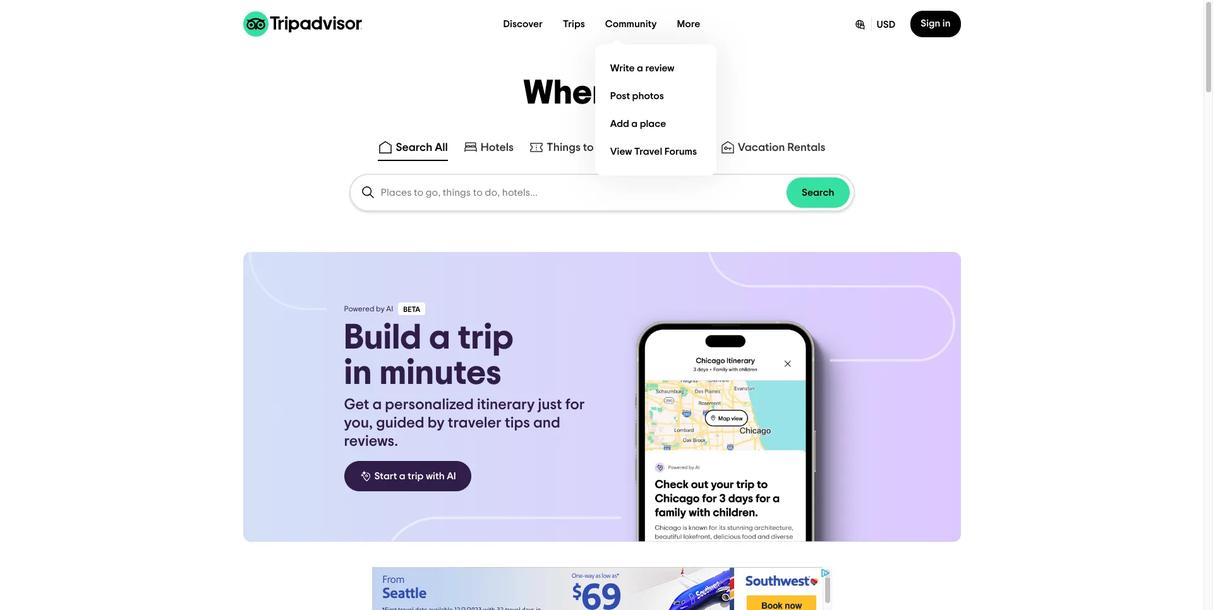 Task type: vqa. For each thing, say whether or not it's contained in the screenshot.
the top the 'Search'
yes



Task type: describe. For each thing, give the bounding box(es) containing it.
itinerary
[[477, 398, 535, 413]]

view travel forums
[[610, 146, 697, 156]]

write a review link
[[605, 54, 706, 82]]

discover
[[503, 19, 543, 29]]

powered
[[344, 305, 374, 313]]

trip for ai
[[408, 471, 424, 482]]

build a trip in minutes get a personalized itinerary just for you, guided by traveler tips and reviews.
[[344, 320, 585, 449]]

things to do
[[547, 142, 611, 154]]

write
[[610, 63, 635, 73]]

beta
[[403, 306, 420, 313]]

restaurants link
[[626, 140, 705, 155]]

more
[[677, 19, 701, 29]]

sign in link
[[911, 11, 961, 37]]

menu containing write a review
[[595, 44, 717, 176]]

a for start
[[399, 471, 406, 482]]

all
[[435, 142, 448, 154]]

guided
[[376, 416, 424, 431]]

start a trip with ai
[[374, 471, 456, 482]]

things to do link
[[529, 140, 611, 155]]

with
[[426, 471, 445, 482]]

ai inside button
[[447, 471, 456, 482]]

tripadvisor image
[[243, 11, 362, 37]]

view
[[610, 146, 632, 156]]

where to?
[[523, 76, 681, 111]]

discover button
[[493, 11, 553, 37]]

a for build
[[429, 320, 450, 356]]

Search search field
[[381, 187, 787, 198]]

write a review
[[610, 63, 675, 73]]

trips button
[[553, 11, 595, 37]]

start a trip with ai button
[[344, 461, 471, 492]]

trip for minutes
[[458, 320, 514, 356]]

a for write
[[637, 63, 643, 73]]

vacation rentals
[[738, 142, 826, 154]]

travel
[[634, 146, 662, 156]]

post photos
[[610, 91, 664, 101]]

restaurants
[[643, 142, 705, 154]]

hotels button
[[461, 137, 516, 161]]

you,
[[344, 416, 373, 431]]

tab list containing search all
[[0, 135, 1204, 164]]

search for search
[[802, 188, 835, 198]]

personalized
[[385, 398, 474, 413]]

things
[[547, 142, 581, 154]]

0 horizontal spatial by
[[376, 305, 385, 313]]

hotels link
[[463, 140, 514, 155]]

0 vertical spatial in
[[943, 18, 951, 28]]

for
[[566, 398, 585, 413]]

community
[[605, 19, 657, 29]]

photos
[[632, 91, 664, 101]]

post photos link
[[605, 82, 706, 110]]

search image
[[361, 185, 376, 200]]

and
[[533, 416, 560, 431]]



Task type: locate. For each thing, give the bounding box(es) containing it.
usd button
[[843, 11, 906, 37]]

reviews.
[[344, 434, 398, 449]]

1 vertical spatial by
[[428, 416, 445, 431]]

add a place link
[[605, 110, 706, 138]]

by inside build a trip in minutes get a personalized itinerary just for you, guided by traveler tips and reviews.
[[428, 416, 445, 431]]

place
[[640, 119, 666, 129]]

0 horizontal spatial in
[[344, 356, 372, 391]]

more button
[[667, 11, 711, 37]]

search button
[[787, 178, 850, 208]]

vacation
[[738, 142, 785, 154]]

1 vertical spatial in
[[344, 356, 372, 391]]

a right add
[[632, 119, 638, 129]]

menu
[[595, 44, 717, 176]]

minutes
[[379, 356, 502, 391]]

just
[[538, 398, 562, 413]]

add a place
[[610, 119, 666, 129]]

community button
[[595, 11, 667, 37]]

search all button
[[376, 137, 450, 161]]

1 horizontal spatial by
[[428, 416, 445, 431]]

0 vertical spatial by
[[376, 305, 385, 313]]

a right start
[[399, 471, 406, 482]]

get
[[344, 398, 369, 413]]

1 horizontal spatial trip
[[458, 320, 514, 356]]

trips
[[563, 19, 585, 29]]

trip
[[458, 320, 514, 356], [408, 471, 424, 482]]

build
[[344, 320, 422, 356]]

a for add
[[632, 119, 638, 129]]

search inside search field
[[802, 188, 835, 198]]

by
[[376, 305, 385, 313], [428, 416, 445, 431]]

review
[[646, 63, 675, 73]]

sign
[[921, 18, 941, 28]]

to
[[583, 142, 594, 154]]

trip inside build a trip in minutes get a personalized itinerary just for you, guided by traveler tips and reviews.
[[458, 320, 514, 356]]

in up get
[[344, 356, 372, 391]]

1 vertical spatial trip
[[408, 471, 424, 482]]

vacation rentals button
[[718, 137, 828, 161]]

search all
[[396, 142, 448, 154]]

0 horizontal spatial search
[[396, 142, 433, 154]]

a right write
[[637, 63, 643, 73]]

search left all at the left top
[[396, 142, 433, 154]]

post
[[610, 91, 630, 101]]

restaurants button
[[623, 137, 708, 161]]

1 vertical spatial search
[[802, 188, 835, 198]]

a inside button
[[399, 471, 406, 482]]

forums
[[665, 146, 697, 156]]

traveler
[[448, 416, 502, 431]]

a right get
[[372, 398, 382, 413]]

start
[[374, 471, 397, 482]]

1 horizontal spatial in
[[943, 18, 951, 28]]

vacation rentals link
[[720, 140, 826, 155]]

in
[[943, 18, 951, 28], [344, 356, 372, 391]]

where
[[523, 76, 625, 111]]

trip inside button
[[408, 471, 424, 482]]

0 vertical spatial ai
[[386, 305, 393, 313]]

sign in
[[921, 18, 951, 28]]

usd
[[877, 20, 896, 30]]

search for search all
[[396, 142, 433, 154]]

advertisement region
[[372, 568, 832, 611]]

ai left 'beta'
[[386, 305, 393, 313]]

1 horizontal spatial search
[[802, 188, 835, 198]]

add
[[610, 119, 629, 129]]

0 vertical spatial trip
[[458, 320, 514, 356]]

0 horizontal spatial trip
[[408, 471, 424, 482]]

view travel forums link
[[605, 138, 706, 166]]

things to do button
[[526, 137, 613, 161]]

by right powered
[[376, 305, 385, 313]]

ai
[[386, 305, 393, 313], [447, 471, 456, 482]]

tab list
[[0, 135, 1204, 164]]

ai right with at left
[[447, 471, 456, 482]]

a
[[637, 63, 643, 73], [632, 119, 638, 129], [429, 320, 450, 356], [372, 398, 382, 413], [399, 471, 406, 482]]

0 vertical spatial search
[[396, 142, 433, 154]]

search inside tab list
[[396, 142, 433, 154]]

search
[[396, 142, 433, 154], [802, 188, 835, 198]]

a right build
[[429, 320, 450, 356]]

by down personalized
[[428, 416, 445, 431]]

powered by ai
[[344, 305, 393, 313]]

0 horizontal spatial ai
[[386, 305, 393, 313]]

1 vertical spatial ai
[[447, 471, 456, 482]]

in inside build a trip in minutes get a personalized itinerary just for you, guided by traveler tips and reviews.
[[344, 356, 372, 391]]

rentals
[[788, 142, 826, 154]]

tips
[[505, 416, 530, 431]]

hotels
[[481, 142, 514, 154]]

Search search field
[[350, 175, 854, 210]]

1 horizontal spatial ai
[[447, 471, 456, 482]]

in right sign
[[943, 18, 951, 28]]

search down rentals
[[802, 188, 835, 198]]

do
[[596, 142, 611, 154]]

to?
[[632, 76, 681, 111]]



